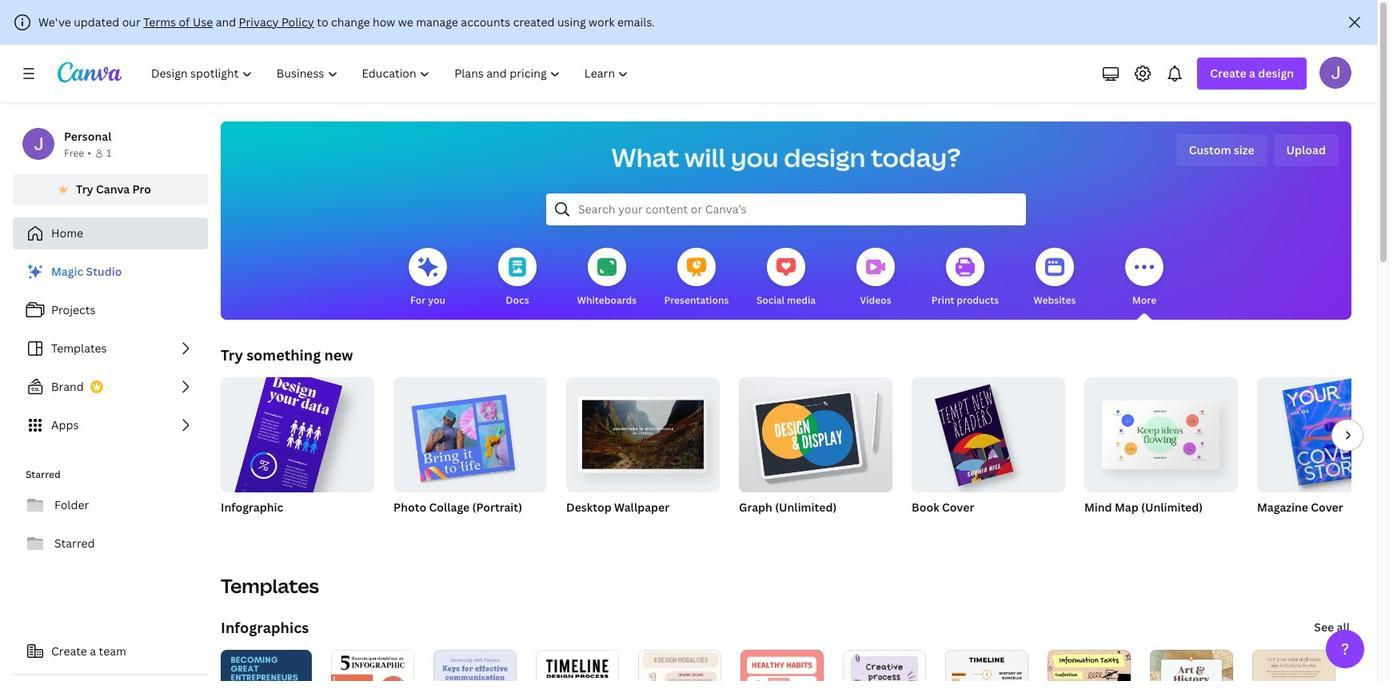 Task type: locate. For each thing, give the bounding box(es) containing it.
free
[[64, 146, 84, 160]]

apps link
[[13, 409, 208, 441]]

a for design
[[1249, 66, 1255, 81]]

2 (unlimited) from the left
[[1141, 500, 1203, 515]]

try inside button
[[76, 182, 93, 197]]

1 vertical spatial you
[[428, 293, 445, 307]]

pro
[[132, 182, 151, 197]]

1 horizontal spatial design
[[1258, 66, 1294, 81]]

0 horizontal spatial try
[[76, 182, 93, 197]]

1 horizontal spatial cover
[[1311, 500, 1343, 515]]

try something new
[[221, 345, 353, 365]]

starred down folder
[[54, 536, 95, 551]]

0 vertical spatial create
[[1210, 66, 1246, 81]]

home link
[[13, 218, 208, 249]]

try left canva on the left of the page
[[76, 182, 93, 197]]

1 vertical spatial design
[[784, 140, 866, 174]]

1 horizontal spatial try
[[221, 345, 243, 365]]

create up custom size
[[1210, 66, 1246, 81]]

custom size
[[1189, 142, 1254, 158]]

templates
[[51, 341, 107, 356], [221, 573, 319, 599]]

apps
[[51, 417, 79, 433]]

emails.
[[617, 14, 655, 30]]

policy
[[281, 14, 314, 30]]

list
[[13, 256, 208, 441]]

(unlimited) right 'graph'
[[775, 500, 837, 515]]

1 vertical spatial starred
[[54, 536, 95, 551]]

group for desktop wallpaper
[[566, 371, 720, 493]]

size
[[1234, 142, 1254, 158]]

work
[[589, 14, 615, 30]]

you
[[731, 140, 779, 174], [428, 293, 445, 307]]

try left something on the bottom left
[[221, 345, 243, 365]]

design
[[1258, 66, 1294, 81], [784, 140, 866, 174]]

magic
[[51, 264, 83, 279]]

magic studio link
[[13, 256, 208, 288]]

1 horizontal spatial you
[[731, 140, 779, 174]]

0 vertical spatial you
[[731, 140, 779, 174]]

try canva pro
[[76, 182, 151, 197]]

we've updated our terms of use and privacy policy to change how we manage accounts created using work emails.
[[38, 14, 655, 30]]

design up 'search' search box
[[784, 140, 866, 174]]

see all link
[[1313, 612, 1351, 644]]

create left team
[[51, 644, 87, 659]]

upload
[[1286, 142, 1326, 158]]

group for book cover
[[912, 371, 1065, 493]]

2 cover from the left
[[1311, 500, 1343, 515]]

social media
[[756, 293, 816, 307]]

docs button
[[498, 237, 537, 320]]

graph
[[739, 500, 772, 515]]

1 vertical spatial a
[[90, 644, 96, 659]]

magazine cover
[[1257, 500, 1343, 515]]

desktop wallpaper group
[[566, 371, 720, 536]]

book cover
[[912, 500, 974, 515]]

0 horizontal spatial a
[[90, 644, 96, 659]]

0 vertical spatial try
[[76, 182, 93, 197]]

mind map (unlimited) group
[[1084, 371, 1238, 536]]

1 vertical spatial create
[[51, 644, 87, 659]]

starred button
[[13, 528, 208, 560]]

1 (unlimited) from the left
[[775, 500, 837, 515]]

starred
[[26, 468, 61, 481], [54, 536, 95, 551]]

you inside 'button'
[[428, 293, 445, 307]]

a inside "button"
[[90, 644, 96, 659]]

0 vertical spatial a
[[1249, 66, 1255, 81]]

social
[[756, 293, 785, 307]]

cover right book
[[942, 500, 974, 515]]

wallpaper
[[614, 500, 669, 515]]

of
[[179, 14, 190, 30]]

desktop wallpaper
[[566, 500, 669, 515]]

(unlimited)
[[775, 500, 837, 515], [1141, 500, 1203, 515]]

privacy policy link
[[239, 14, 314, 30]]

0 horizontal spatial (unlimited)
[[775, 500, 837, 515]]

for
[[410, 293, 426, 307]]

we
[[398, 14, 413, 30]]

0 horizontal spatial templates
[[51, 341, 107, 356]]

1 horizontal spatial a
[[1249, 66, 1255, 81]]

using
[[557, 14, 586, 30]]

for you
[[410, 293, 445, 307]]

try for try something new
[[221, 345, 243, 365]]

a inside dropdown button
[[1249, 66, 1255, 81]]

(unlimited) right the map
[[1141, 500, 1203, 515]]

a up size
[[1249, 66, 1255, 81]]

a
[[1249, 66, 1255, 81], [90, 644, 96, 659]]

graph (unlimited)
[[739, 500, 837, 515]]

templates down projects
[[51, 341, 107, 356]]

0 horizontal spatial you
[[428, 293, 445, 307]]

projects
[[51, 302, 96, 317]]

infographic group
[[219, 366, 374, 570]]

0 vertical spatial templates
[[51, 341, 107, 356]]

0 vertical spatial design
[[1258, 66, 1294, 81]]

create
[[1210, 66, 1246, 81], [51, 644, 87, 659]]

cover inside group
[[1311, 500, 1343, 515]]

we've
[[38, 14, 71, 30]]

design left 'jacob simon' image
[[1258, 66, 1294, 81]]

templates up infographics link
[[221, 573, 319, 599]]

a left team
[[90, 644, 96, 659]]

1 horizontal spatial (unlimited)
[[1141, 500, 1203, 515]]

you right for
[[428, 293, 445, 307]]

create for create a design
[[1210, 66, 1246, 81]]

create for create a team
[[51, 644, 87, 659]]

create inside "button"
[[51, 644, 87, 659]]

brand link
[[13, 371, 208, 403]]

terms
[[143, 14, 176, 30]]

you right will
[[731, 140, 779, 174]]

websites button
[[1034, 237, 1076, 320]]

create inside dropdown button
[[1210, 66, 1246, 81]]

whiteboards
[[577, 293, 637, 307]]

home
[[51, 226, 83, 241]]

try
[[76, 182, 93, 197], [221, 345, 243, 365]]

cover
[[942, 500, 974, 515], [1311, 500, 1343, 515]]

presentations
[[664, 293, 729, 307]]

top level navigation element
[[141, 58, 643, 90]]

manage
[[416, 14, 458, 30]]

magazine
[[1257, 500, 1308, 515]]

1 vertical spatial templates
[[221, 573, 319, 599]]

0 horizontal spatial cover
[[942, 500, 974, 515]]

0 horizontal spatial create
[[51, 644, 87, 659]]

1 vertical spatial try
[[221, 345, 243, 365]]

terms of use link
[[143, 14, 213, 30]]

starred up folder
[[26, 468, 61, 481]]

canva
[[96, 182, 130, 197]]

and
[[216, 14, 236, 30]]

0 horizontal spatial design
[[784, 140, 866, 174]]

cover right magazine
[[1311, 500, 1343, 515]]

1 horizontal spatial templates
[[221, 573, 319, 599]]

templates link
[[13, 333, 208, 365]]

more
[[1132, 293, 1156, 307]]

cover inside "group"
[[942, 500, 974, 515]]

group for photo collage (portrait)
[[393, 371, 547, 493]]

group
[[219, 366, 374, 570], [393, 371, 547, 493], [566, 371, 720, 493], [739, 371, 892, 493], [912, 371, 1065, 493], [1084, 371, 1238, 493], [1257, 377, 1389, 493]]

1 horizontal spatial create
[[1210, 66, 1246, 81]]

starred link
[[13, 528, 208, 560]]

1 cover from the left
[[942, 500, 974, 515]]

None search field
[[546, 194, 1026, 226]]



Task type: vqa. For each thing, say whether or not it's contained in the screenshot.
"Blue Gradient Vector Tech Texture Electronic Laptop Care Tips and Trick" group
no



Task type: describe. For each thing, give the bounding box(es) containing it.
cover for book cover
[[942, 500, 974, 515]]

folder button
[[13, 489, 208, 521]]

a for team
[[90, 644, 96, 659]]

jacob simon image
[[1319, 57, 1351, 89]]

graph (unlimited) group
[[739, 371, 892, 536]]

infographics link
[[221, 618, 309, 637]]

today?
[[871, 140, 961, 174]]

see
[[1314, 620, 1334, 635]]

change
[[331, 14, 370, 30]]

use
[[193, 14, 213, 30]]

photo collage (portrait)
[[393, 500, 522, 515]]

custom size button
[[1176, 134, 1267, 166]]

whiteboards button
[[577, 237, 637, 320]]

design inside dropdown button
[[1258, 66, 1294, 81]]

print
[[931, 293, 954, 307]]

print products button
[[931, 237, 999, 320]]

create a team
[[51, 644, 126, 659]]

videos
[[860, 293, 891, 307]]

created
[[513, 14, 555, 30]]

photo collage (portrait) group
[[393, 371, 547, 536]]

group for magazine cover
[[1257, 377, 1389, 493]]

presentations button
[[664, 237, 729, 320]]

projects link
[[13, 294, 208, 326]]

will
[[685, 140, 726, 174]]

desktop
[[566, 500, 611, 515]]

social media button
[[756, 237, 816, 320]]

templates inside list
[[51, 341, 107, 356]]

what
[[611, 140, 679, 174]]

group for infographic
[[219, 366, 374, 570]]

updated
[[74, 14, 119, 30]]

mind
[[1084, 500, 1112, 515]]

(unlimited) inside group
[[775, 500, 837, 515]]

list containing magic studio
[[13, 256, 208, 441]]

starred inside button
[[54, 536, 95, 551]]

for you button
[[409, 237, 447, 320]]

all
[[1337, 620, 1350, 635]]

videos button
[[856, 237, 895, 320]]

more button
[[1125, 237, 1164, 320]]

magazine cover group
[[1257, 377, 1389, 536]]

create a team button
[[13, 636, 208, 668]]

mind map (unlimited)
[[1084, 500, 1203, 515]]

brand
[[51, 379, 84, 394]]

free •
[[64, 146, 91, 160]]

collage
[[429, 500, 470, 515]]

products
[[957, 293, 999, 307]]

•
[[87, 146, 91, 160]]

folder link
[[13, 489, 208, 521]]

how
[[373, 14, 395, 30]]

photo
[[393, 500, 426, 515]]

create a design button
[[1197, 58, 1307, 90]]

media
[[787, 293, 816, 307]]

docs
[[506, 293, 529, 307]]

personal
[[64, 129, 111, 144]]

1
[[106, 146, 111, 160]]

accounts
[[461, 14, 510, 30]]

(portrait)
[[472, 500, 522, 515]]

websites
[[1034, 293, 1076, 307]]

infographic
[[221, 500, 283, 515]]

magic studio
[[51, 264, 122, 279]]

privacy
[[239, 14, 279, 30]]

create a design
[[1210, 66, 1294, 81]]

team
[[99, 644, 126, 659]]

see all
[[1314, 620, 1350, 635]]

our
[[122, 14, 141, 30]]

try for try canva pro
[[76, 182, 93, 197]]

something
[[246, 345, 321, 365]]

group for mind map (unlimited)
[[1084, 371, 1238, 493]]

try canva pro button
[[13, 174, 208, 205]]

infographics
[[221, 618, 309, 637]]

book cover group
[[912, 371, 1065, 536]]

upload button
[[1274, 134, 1339, 166]]

new
[[324, 345, 353, 365]]

to
[[317, 14, 328, 30]]

map
[[1115, 500, 1139, 515]]

Search search field
[[578, 194, 994, 225]]

folder
[[54, 497, 89, 513]]

cover for magazine cover
[[1311, 500, 1343, 515]]

custom
[[1189, 142, 1231, 158]]

studio
[[86, 264, 122, 279]]

(unlimited) inside group
[[1141, 500, 1203, 515]]

what will you design today?
[[611, 140, 961, 174]]

book
[[912, 500, 939, 515]]

0 vertical spatial starred
[[26, 468, 61, 481]]



